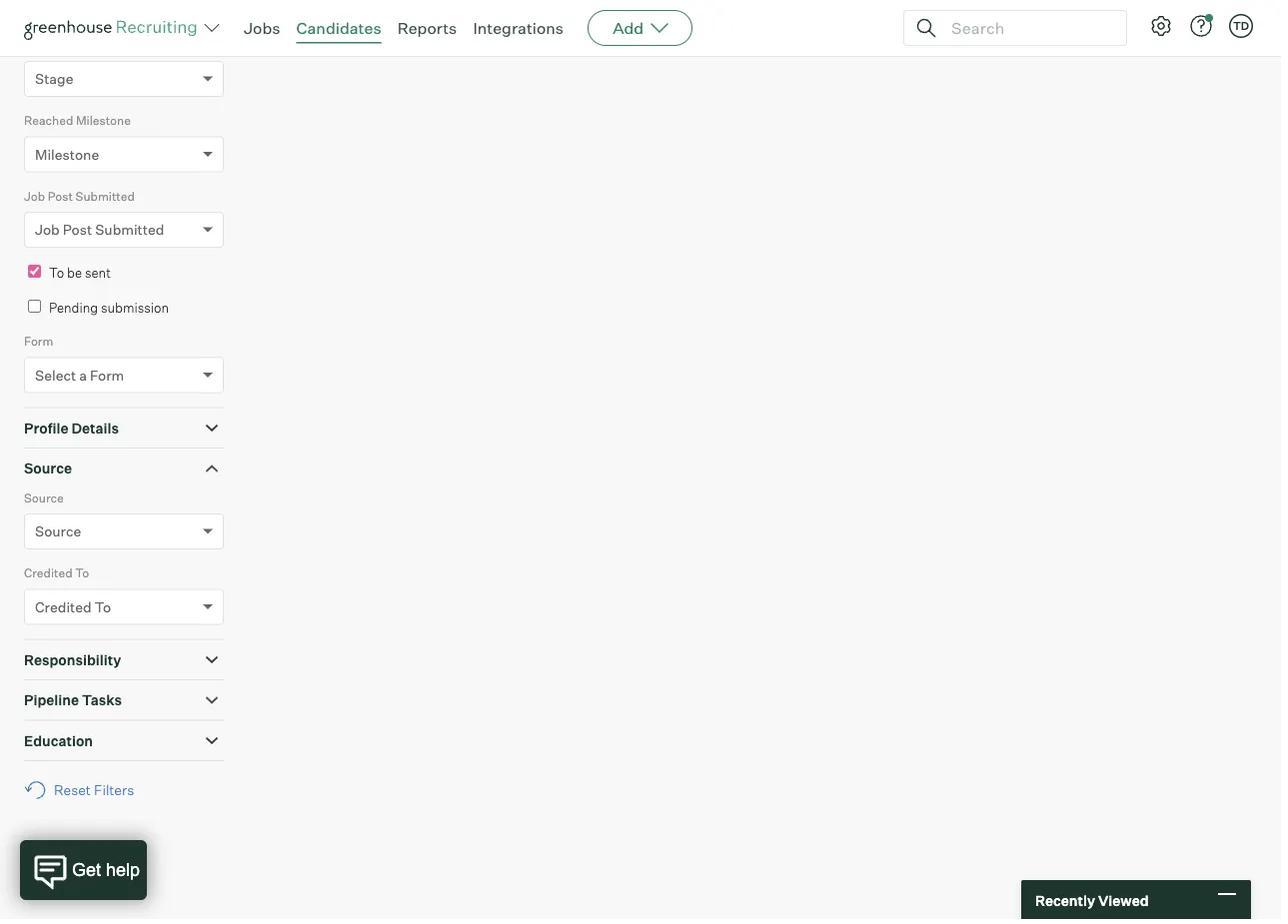 Task type: locate. For each thing, give the bounding box(es) containing it.
stage element
[[24, 36, 224, 112]]

pipeline tasks
[[24, 692, 122, 710]]

job post submitted up sent
[[35, 222, 164, 239]]

1 vertical spatial form
[[90, 367, 124, 385]]

milestone down reached milestone
[[35, 146, 99, 164]]

select
[[35, 367, 76, 385]]

milestone down 'stage' element
[[76, 114, 131, 129]]

to be sent
[[49, 266, 111, 282]]

0 vertical spatial form
[[24, 335, 53, 350]]

recently viewed
[[1036, 892, 1149, 909]]

credited to element
[[24, 564, 224, 640]]

submitted
[[76, 189, 135, 204], [95, 222, 164, 239]]

add button
[[588, 10, 693, 46]]

jobs
[[244, 18, 280, 38]]

credited up the responsibility
[[35, 599, 92, 616]]

credited to
[[24, 566, 89, 581], [35, 599, 111, 616]]

credited to up the responsibility
[[35, 599, 111, 616]]

0 vertical spatial source
[[24, 461, 72, 478]]

to
[[49, 266, 64, 282], [75, 566, 89, 581], [95, 599, 111, 616]]

1 vertical spatial milestone
[[35, 146, 99, 164]]

sent
[[85, 266, 111, 282]]

stage
[[24, 38, 57, 53], [35, 71, 73, 88]]

profile
[[24, 420, 68, 438]]

credited down source element in the left bottom of the page
[[24, 566, 73, 581]]

submission
[[101, 301, 169, 317]]

2 horizontal spatial to
[[95, 599, 111, 616]]

education
[[24, 733, 93, 750]]

configure image
[[1150, 14, 1174, 38]]

post
[[48, 189, 73, 204], [63, 222, 92, 239]]

submitted up sent
[[95, 222, 164, 239]]

2 vertical spatial source
[[35, 524, 81, 541]]

job post submitted
[[24, 189, 135, 204], [35, 222, 164, 239]]

1 vertical spatial to
[[75, 566, 89, 581]]

to up the responsibility
[[95, 599, 111, 616]]

1 horizontal spatial to
[[75, 566, 89, 581]]

0 vertical spatial milestone
[[76, 114, 131, 129]]

to down source element in the left bottom of the page
[[75, 566, 89, 581]]

reset filters
[[54, 782, 134, 800]]

integrations
[[473, 18, 564, 38]]

reports link
[[398, 18, 457, 38]]

form down pending submission checkbox
[[24, 335, 53, 350]]

credited to down source element in the left bottom of the page
[[24, 566, 89, 581]]

1 vertical spatial source
[[24, 491, 64, 506]]

1 vertical spatial job post submitted
[[35, 222, 164, 239]]

form element
[[24, 333, 224, 408]]

job post submitted down "reached milestone" element
[[24, 189, 135, 204]]

Pending submission checkbox
[[28, 301, 41, 314]]

to left be
[[49, 266, 64, 282]]

reached
[[24, 114, 73, 129]]

post down reached
[[48, 189, 73, 204]]

responsibility
[[24, 652, 121, 669]]

pending submission
[[49, 301, 169, 317]]

candidates
[[296, 18, 382, 38]]

1 vertical spatial credited
[[35, 599, 92, 616]]

td button
[[1230, 14, 1254, 38]]

post up to be sent
[[63, 222, 92, 239]]

reports
[[398, 18, 457, 38]]

0 vertical spatial to
[[49, 266, 64, 282]]

job
[[24, 189, 45, 204], [35, 222, 60, 239]]

a
[[79, 367, 87, 385]]

submitted down "reached milestone" element
[[76, 189, 135, 204]]

0 vertical spatial job
[[24, 189, 45, 204]]

td
[[1233, 19, 1250, 32]]

0 vertical spatial job post submitted
[[24, 189, 135, 204]]

details
[[71, 420, 119, 438]]

milestone
[[76, 114, 131, 129], [35, 146, 99, 164]]

form right a
[[90, 367, 124, 385]]

reached milestone element
[[24, 112, 224, 187]]

reached milestone
[[24, 114, 131, 129]]

source
[[24, 461, 72, 478], [24, 491, 64, 506], [35, 524, 81, 541]]

0 horizontal spatial to
[[49, 266, 64, 282]]

form
[[24, 335, 53, 350], [90, 367, 124, 385]]

1 vertical spatial stage
[[35, 71, 73, 88]]

profile details
[[24, 420, 119, 438]]

pipeline
[[24, 692, 79, 710]]

credited
[[24, 566, 73, 581], [35, 599, 92, 616]]



Task type: describe. For each thing, give the bounding box(es) containing it.
0 vertical spatial credited to
[[24, 566, 89, 581]]

jobs link
[[244, 18, 280, 38]]

select a form
[[35, 367, 124, 385]]

add
[[613, 18, 644, 38]]

greenhouse recruiting image
[[24, 16, 204, 40]]

viewed
[[1099, 892, 1149, 909]]

reset filters button
[[24, 772, 144, 810]]

1 horizontal spatial form
[[90, 367, 124, 385]]

integrations link
[[473, 18, 564, 38]]

be
[[67, 266, 82, 282]]

source element
[[24, 489, 224, 564]]

0 vertical spatial stage
[[24, 38, 57, 53]]

reset
[[54, 782, 91, 800]]

job post submitted element
[[24, 187, 224, 263]]

candidates link
[[296, 18, 382, 38]]

recently
[[1036, 892, 1096, 909]]

To be sent checkbox
[[28, 266, 41, 279]]

1 vertical spatial job
[[35, 222, 60, 239]]

2 vertical spatial to
[[95, 599, 111, 616]]

1 vertical spatial credited to
[[35, 599, 111, 616]]

0 vertical spatial post
[[48, 189, 73, 204]]

td button
[[1226, 10, 1258, 42]]

filters
[[94, 782, 134, 800]]

1 vertical spatial submitted
[[95, 222, 164, 239]]

0 vertical spatial submitted
[[76, 189, 135, 204]]

source for credited to element
[[24, 491, 64, 506]]

Search text field
[[947, 13, 1109, 42]]

pending
[[49, 301, 98, 317]]

0 vertical spatial credited
[[24, 566, 73, 581]]

source for source element in the left bottom of the page
[[24, 461, 72, 478]]

1 vertical spatial post
[[63, 222, 92, 239]]

0 horizontal spatial form
[[24, 335, 53, 350]]

tasks
[[82, 692, 122, 710]]



Task type: vqa. For each thing, say whether or not it's contained in the screenshot.
sourcing
no



